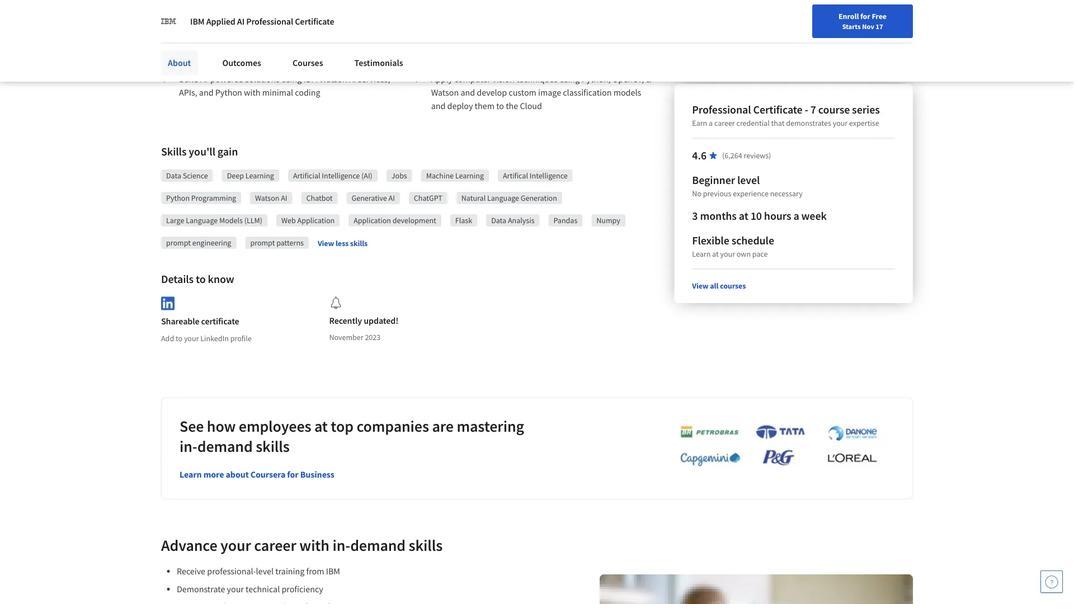 Task type: locate. For each thing, give the bounding box(es) containing it.
1 vertical spatial python
[[166, 193, 190, 203]]

ibm right from
[[326, 566, 340, 577]]

2 horizontal spatial to
[[496, 100, 504, 111]]

1 horizontal spatial to
[[196, 272, 206, 286]]

prompt for prompt patterns
[[250, 238, 275, 248]]

1 horizontal spatial demand
[[350, 536, 406, 556]]

for left the 'business'
[[287, 469, 299, 480]]

data left analysis
[[491, 215, 506, 226]]

1 horizontal spatial learning,
[[321, 29, 354, 40]]

0 horizontal spatial to
[[176, 333, 182, 343]]

for up nov
[[861, 11, 871, 21]]

1 vertical spatial the
[[506, 100, 518, 111]]

1 horizontal spatial python
[[215, 87, 242, 98]]

1 horizontal spatial the
[[506, 100, 518, 111]]

application down chatbot
[[297, 215, 335, 226]]

definition
[[239, 15, 275, 26]]

your left own
[[720, 249, 735, 259]]

generation
[[521, 193, 557, 203]]

2 horizontal spatial skills
[[409, 536, 443, 556]]

1 vertical spatial language
[[186, 215, 218, 226]]

1 horizontal spatial for
[[861, 11, 871, 21]]

intelligence up generation
[[530, 171, 568, 181]]

2 prompt from the left
[[250, 238, 275, 248]]

0 vertical spatial for
[[861, 11, 871, 21]]

1 vertical spatial professional
[[692, 103, 751, 117]]

language up data analysis
[[487, 193, 519, 203]]

in- inside see how employees at top companies are mastering in-demand skills
[[180, 437, 197, 456]]

artifical intelligence
[[503, 171, 568, 181]]

to for know
[[196, 272, 206, 286]]

using for minimal
[[282, 73, 302, 84]]

learn left more
[[180, 469, 202, 480]]

1 vertical spatial to
[[196, 272, 206, 286]]

learning, down cases,
[[179, 42, 212, 53]]

prompt down (llm)
[[250, 238, 275, 248]]

1 vertical spatial learning,
[[179, 42, 212, 53]]

professional up earn
[[692, 103, 751, 117]]

your down professional-
[[227, 584, 244, 595]]

your
[[780, 13, 795, 23], [833, 118, 848, 128], [720, 249, 735, 259], [184, 333, 199, 343], [221, 536, 251, 556], [227, 584, 244, 595]]

the down the custom
[[506, 100, 518, 111]]

top
[[331, 416, 354, 436]]

career inside professional certificate - 7 course series earn a career credential that demonstrates your expertise
[[715, 118, 735, 128]]

2 learning from the left
[[455, 171, 484, 181]]

0 vertical spatial view
[[318, 238, 334, 248]]

0 horizontal spatial data
[[166, 171, 181, 181]]

2 horizontal spatial watson
[[431, 87, 459, 98]]

0 vertical spatial skills
[[350, 238, 368, 248]]

0 horizontal spatial learning,
[[179, 42, 212, 53]]

skills
[[161, 145, 187, 159]]

updated!
[[364, 315, 399, 326]]

learn
[[692, 249, 711, 259], [180, 469, 202, 480]]

python inside build ai-powered solutions using ibm watson ai services, apis, and python with minimal coding
[[215, 87, 242, 98]]

1 vertical spatial watson
[[431, 87, 459, 98]]

watson
[[320, 73, 347, 84], [431, 87, 459, 98], [255, 193, 279, 203]]

application development
[[354, 215, 436, 226]]

with inside build ai-powered solutions using ibm watson ai services, apis, and python with minimal coding
[[244, 87, 261, 98]]

machine
[[287, 29, 320, 40]]

view left the all
[[692, 281, 709, 291]]

2 vertical spatial to
[[176, 333, 182, 343]]

1 learning from the left
[[246, 171, 274, 181]]

advance
[[161, 536, 217, 556]]

0 vertical spatial language
[[487, 193, 519, 203]]

ai right the generative
[[389, 193, 395, 203]]

0 horizontal spatial view
[[318, 238, 334, 248]]

0 vertical spatial python
[[215, 87, 242, 98]]

0 vertical spatial at
[[739, 209, 749, 223]]

know
[[208, 272, 234, 286]]

level
[[738, 173, 760, 187], [256, 566, 274, 577]]

view inside button
[[318, 238, 334, 248]]

0 horizontal spatial career
[[254, 536, 296, 556]]

to right add
[[176, 333, 182, 343]]

0 horizontal spatial intelligence
[[322, 171, 360, 181]]

1 horizontal spatial with
[[300, 536, 330, 556]]

engineering
[[192, 238, 231, 248]]

learn down flexible
[[692, 249, 711, 259]]

with down solutions
[[244, 87, 261, 98]]

with up from
[[300, 536, 330, 556]]

to
[[496, 100, 504, 111], [196, 272, 206, 286], [176, 333, 182, 343]]

10
[[751, 209, 762, 223]]

free
[[872, 11, 887, 21]]

1 horizontal spatial watson
[[320, 73, 347, 84]]

1 horizontal spatial at
[[712, 249, 719, 259]]

level up technical
[[256, 566, 274, 577]]

prompt down large
[[166, 238, 191, 248]]

1 vertical spatial view
[[692, 281, 709, 291]]

previous
[[703, 189, 732, 199]]

the
[[225, 15, 237, 26], [506, 100, 518, 111]]

view for view less skills
[[318, 238, 334, 248]]

1 vertical spatial learn
[[180, 469, 202, 480]]

0 vertical spatial certificate
[[295, 16, 334, 27]]

using inside build ai-powered solutions using ibm watson ai services, apis, and python with minimal coding
[[282, 73, 302, 84]]

demand
[[197, 437, 253, 456], [350, 536, 406, 556]]

at inside see how employees at top companies are mastering in-demand skills
[[314, 416, 328, 436]]

career up the "training"
[[254, 536, 296, 556]]

certificate up machine
[[295, 16, 334, 27]]

ibm for build ai-powered solutions using ibm watson ai services, apis, and python with minimal coding
[[304, 73, 318, 84]]

1 using from the left
[[282, 73, 302, 84]]

new
[[796, 13, 811, 23]]

0 horizontal spatial using
[[282, 73, 302, 84]]

0 vertical spatial learn
[[692, 249, 711, 259]]

1 vertical spatial in-
[[333, 536, 350, 556]]

0 vertical spatial in-
[[180, 437, 197, 456]]

1 vertical spatial skills
[[256, 437, 290, 456]]

them
[[475, 100, 495, 111]]

ibm up coding
[[304, 73, 318, 84]]

level inside beginner level no previous experience necessary
[[738, 173, 760, 187]]

more
[[204, 469, 224, 480]]

data science
[[166, 171, 208, 181]]

0 horizontal spatial certificate
[[295, 16, 334, 27]]

certificate inside professional certificate - 7 course series earn a career credential that demonstrates your expertise
[[754, 103, 803, 117]]

artificial
[[293, 171, 320, 181]]

2 intelligence from the left
[[530, 171, 568, 181]]

cases,
[[179, 29, 202, 40]]

0 horizontal spatial level
[[256, 566, 274, 577]]

0 horizontal spatial with
[[244, 87, 261, 98]]

0 horizontal spatial prompt
[[166, 238, 191, 248]]

2 horizontal spatial ibm
[[326, 566, 340, 577]]

earn
[[692, 118, 707, 128]]

mastering
[[457, 416, 524, 436]]

2 vertical spatial watson
[[255, 193, 279, 203]]

professional up like
[[246, 16, 293, 27]]

1 vertical spatial for
[[287, 469, 299, 480]]

0 horizontal spatial in-
[[180, 437, 197, 456]]

ibm image
[[161, 13, 177, 29]]

that
[[771, 118, 785, 128]]

1 vertical spatial data
[[491, 215, 506, 226]]

flexible
[[692, 234, 730, 248]]

0 horizontal spatial demand
[[197, 437, 253, 456]]

1 intelligence from the left
[[322, 171, 360, 181]]

2 horizontal spatial at
[[739, 209, 749, 223]]

to left "know"
[[196, 272, 206, 286]]

a right earn
[[709, 118, 713, 128]]

watson up (llm)
[[255, 193, 279, 203]]

intelligence left (ai)
[[322, 171, 360, 181]]

0 vertical spatial the
[[225, 15, 237, 26]]

develop
[[477, 87, 507, 98]]

learning
[[246, 171, 274, 181], [455, 171, 484, 181]]

skills inside see how employees at top companies are mastering in-demand skills
[[256, 437, 290, 456]]

1 horizontal spatial professional
[[692, 103, 751, 117]]

in-
[[180, 437, 197, 456], [333, 536, 350, 556]]

0 horizontal spatial at
[[314, 416, 328, 436]]

watson up coding
[[320, 73, 347, 84]]

level up the experience
[[738, 173, 760, 187]]

using up minimal
[[282, 73, 302, 84]]

0 horizontal spatial application
[[297, 215, 335, 226]]

0 horizontal spatial the
[[225, 15, 237, 26]]

add
[[161, 333, 174, 343]]

and down computer
[[461, 87, 475, 98]]

at left the top
[[314, 416, 328, 436]]

learning for machine learning
[[455, 171, 484, 181]]

prompt patterns
[[250, 238, 304, 248]]

0 vertical spatial watson
[[320, 73, 347, 84]]

ibm for receive professional-level training from ibm
[[326, 566, 340, 577]]

1 horizontal spatial level
[[738, 173, 760, 187]]

1 horizontal spatial intelligence
[[530, 171, 568, 181]]

watson inside build ai-powered solutions using ibm watson ai services, apis, and python with minimal coding
[[320, 73, 347, 84]]

career right earn
[[715, 118, 735, 128]]

classification
[[563, 87, 612, 98]]

1 horizontal spatial language
[[487, 193, 519, 203]]

the up "explain" on the left of page
[[225, 15, 237, 26]]

career
[[715, 118, 735, 128], [254, 536, 296, 556]]

1 horizontal spatial certificate
[[754, 103, 803, 117]]

companies
[[357, 416, 429, 436]]

view less skills
[[318, 238, 368, 248]]

data left science
[[166, 171, 181, 181]]

about
[[226, 469, 249, 480]]

0 horizontal spatial learning
[[246, 171, 274, 181]]

learning up natural
[[455, 171, 484, 181]]

1 horizontal spatial data
[[491, 215, 506, 226]]

1 vertical spatial at
[[712, 249, 719, 259]]

&
[[646, 73, 651, 84]]

numpy
[[597, 215, 620, 226]]

0 vertical spatial a
[[709, 118, 713, 128]]

learning right 'deep'
[[246, 171, 274, 181]]

a left the week
[[794, 209, 800, 223]]

at
[[739, 209, 749, 223], [712, 249, 719, 259], [314, 416, 328, 436]]

help center image
[[1045, 575, 1059, 589]]

and down ai-
[[199, 87, 214, 98]]

2 using from the left
[[560, 73, 580, 84]]

watson down apply
[[431, 87, 459, 98]]

0 vertical spatial to
[[496, 100, 504, 111]]

1 horizontal spatial prompt
[[250, 238, 275, 248]]

0 vertical spatial data
[[166, 171, 181, 181]]

learning, down applications
[[321, 29, 354, 40]]

1 application from the left
[[297, 215, 335, 226]]

0 vertical spatial learning,
[[321, 29, 354, 40]]

1 horizontal spatial career
[[715, 118, 735, 128]]

0 horizontal spatial python
[[166, 193, 190, 203]]

ai left the services,
[[349, 73, 356, 84]]

at inside the flexible schedule learn at your own pace
[[712, 249, 719, 259]]

at down flexible
[[712, 249, 719, 259]]

watson inside apply computer vision techniques using python, opencv, & watson and develop custom image classification models and deploy them to the cloud
[[431, 87, 459, 98]]

2 vertical spatial ibm
[[326, 566, 340, 577]]

own
[[737, 249, 751, 259]]

your down course
[[833, 118, 848, 128]]

1 vertical spatial certificate
[[754, 103, 803, 117]]

jobs
[[392, 171, 407, 181]]

and
[[356, 15, 370, 26], [204, 29, 218, 40], [214, 42, 228, 53], [199, 87, 214, 98], [461, 87, 475, 98], [431, 100, 446, 111]]

(6,264
[[722, 151, 742, 161]]

0 horizontal spatial skills
[[256, 437, 290, 456]]

english
[[860, 13, 887, 24]]

build
[[179, 73, 199, 84]]

and inside build ai-powered solutions using ibm watson ai services, apis, and python with minimal coding
[[199, 87, 214, 98]]

november
[[329, 332, 364, 342]]

1 horizontal spatial ibm
[[304, 73, 318, 84]]

your down shareable certificate
[[184, 333, 199, 343]]

using inside apply computer vision techniques using python, opencv, & watson and develop custom image classification models and deploy them to the cloud
[[560, 73, 580, 84]]

2 vertical spatial at
[[314, 416, 328, 436]]

at for flexible schedule learn at your own pace
[[712, 249, 719, 259]]

0 horizontal spatial a
[[709, 118, 713, 128]]

1 vertical spatial a
[[794, 209, 800, 223]]

explain
[[220, 29, 247, 40]]

None search field
[[159, 7, 428, 29]]

application down 'generative ai'
[[354, 215, 391, 226]]

courses
[[720, 281, 746, 291]]

your inside professional certificate - 7 course series earn a career credential that demonstrates your expertise
[[833, 118, 848, 128]]

1 vertical spatial ibm
[[304, 73, 318, 84]]

demand inside see how employees at top companies are mastering in-demand skills
[[197, 437, 253, 456]]

coursera
[[251, 469, 286, 480]]

language down python programming
[[186, 215, 218, 226]]

0 vertical spatial career
[[715, 118, 735, 128]]

ibm inside build ai-powered solutions using ibm watson ai services, apis, and python with minimal coding
[[304, 73, 318, 84]]

1 horizontal spatial learn
[[692, 249, 711, 259]]

testimonials link
[[348, 50, 410, 75]]

python up large
[[166, 193, 190, 203]]

1 horizontal spatial using
[[560, 73, 580, 84]]

understand the definition of ai, its applications and use cases, and explain terms like machine learning, deep learning, and neural networks
[[179, 15, 387, 53]]

development
[[393, 215, 436, 226]]

professional inside professional certificate - 7 course series earn a career credential that demonstrates your expertise
[[692, 103, 751, 117]]

1 horizontal spatial skills
[[350, 238, 368, 248]]

1 horizontal spatial a
[[794, 209, 800, 223]]

1 horizontal spatial learning
[[455, 171, 484, 181]]

to right them
[[496, 100, 504, 111]]

at left 10 in the right top of the page
[[739, 209, 749, 223]]

large language models (llm)
[[166, 215, 262, 226]]

0 vertical spatial demand
[[197, 437, 253, 456]]

apis,
[[179, 87, 197, 98]]

certificate up that
[[754, 103, 803, 117]]

certificate
[[295, 16, 334, 27], [754, 103, 803, 117]]

use
[[372, 15, 385, 26]]

programming
[[191, 193, 236, 203]]

and up deep
[[356, 15, 370, 26]]

0 vertical spatial with
[[244, 87, 261, 98]]

4.6
[[692, 149, 707, 163]]

0 horizontal spatial professional
[[246, 16, 293, 27]]

your right find
[[780, 13, 795, 23]]

ibm up cases,
[[190, 16, 205, 27]]

using up classification
[[560, 73, 580, 84]]

view less skills button
[[318, 238, 368, 249]]

1 vertical spatial with
[[300, 536, 330, 556]]

0 vertical spatial level
[[738, 173, 760, 187]]

python down powered
[[215, 87, 242, 98]]

1 vertical spatial level
[[256, 566, 274, 577]]

web
[[281, 215, 296, 226]]

deep learning
[[227, 171, 274, 181]]

1 prompt from the left
[[166, 238, 191, 248]]

ibm
[[190, 16, 205, 27], [304, 73, 318, 84], [326, 566, 340, 577]]

view
[[318, 238, 334, 248], [692, 281, 709, 291]]

shareable certificate
[[161, 316, 239, 327]]

view left less
[[318, 238, 334, 248]]

science
[[183, 171, 208, 181]]



Task type: describe. For each thing, give the bounding box(es) containing it.
linkedin
[[200, 333, 229, 343]]

ibm applied ai professional certificate
[[190, 16, 334, 27]]

learn more about coursera for business link
[[180, 469, 335, 480]]

flexible schedule learn at your own pace
[[692, 234, 774, 259]]

schedule
[[732, 234, 774, 248]]

prompt engineering
[[166, 238, 231, 248]]

to for your
[[176, 333, 182, 343]]

0 horizontal spatial learn
[[180, 469, 202, 480]]

language for natural
[[487, 193, 519, 203]]

enroll for free starts nov 17
[[839, 11, 887, 31]]

large
[[166, 215, 184, 226]]

1 vertical spatial career
[[254, 536, 296, 556]]

reviews)
[[744, 151, 771, 161]]

show notifications image
[[923, 14, 937, 27]]

credential
[[737, 118, 770, 128]]

ai up web
[[281, 193, 287, 203]]

outcomes
[[222, 57, 261, 68]]

find
[[764, 13, 778, 23]]

your inside the flexible schedule learn at your own pace
[[720, 249, 735, 259]]

proficiency
[[282, 584, 323, 595]]

technical
[[246, 584, 280, 595]]

less
[[336, 238, 349, 248]]

advance your career with in-demand skills
[[161, 536, 443, 556]]

the inside apply computer vision techniques using python, opencv, & watson and develop custom image classification models and deploy them to the cloud
[[506, 100, 518, 111]]

python programming
[[166, 193, 236, 203]]

(ai)
[[362, 171, 373, 181]]

details to know
[[161, 272, 234, 286]]

a inside professional certificate - 7 course series earn a career credential that demonstrates your expertise
[[709, 118, 713, 128]]

-
[[805, 103, 809, 117]]

view for view all courses
[[692, 281, 709, 291]]

cloud
[[520, 100, 542, 111]]

from
[[306, 566, 324, 577]]

terms
[[249, 29, 270, 40]]

intelligence for artificial
[[322, 171, 360, 181]]

learn inside the flexible schedule learn at your own pace
[[692, 249, 711, 259]]

pandas
[[554, 215, 578, 226]]

to inside apply computer vision techniques using python, opencv, & watson and develop custom image classification models and deploy them to the cloud
[[496, 100, 504, 111]]

find your new career
[[764, 13, 834, 23]]

beginner level no previous experience necessary
[[692, 173, 803, 199]]

your up professional-
[[221, 536, 251, 556]]

skills you'll gain
[[161, 145, 238, 159]]

computer
[[454, 73, 491, 84]]

nov
[[862, 22, 875, 31]]

2 application from the left
[[354, 215, 391, 226]]

you'll
[[189, 145, 215, 159]]

all
[[710, 281, 719, 291]]

1 vertical spatial demand
[[350, 536, 406, 556]]

see how employees at top companies are mastering in-demand skills
[[180, 416, 524, 456]]

coursera enterprise logos image
[[664, 425, 888, 473]]

2023
[[365, 332, 381, 342]]

shareable
[[161, 316, 199, 327]]

ai-
[[200, 73, 210, 84]]

watson ai
[[255, 193, 287, 203]]

and down 'applied' at top
[[204, 29, 218, 40]]

artifical
[[503, 171, 528, 181]]

2 vertical spatial skills
[[409, 536, 443, 556]]

artificial intelligence (ai)
[[293, 171, 373, 181]]

machine learning
[[426, 171, 484, 181]]

demonstrates
[[786, 118, 831, 128]]

1 horizontal spatial in-
[[333, 536, 350, 556]]

recently updated!
[[329, 315, 399, 326]]

skills inside button
[[350, 238, 368, 248]]

web application
[[281, 215, 335, 226]]

career
[[812, 13, 834, 23]]

like
[[272, 29, 285, 40]]

apply
[[431, 73, 453, 84]]

beginner
[[692, 173, 735, 187]]

necessary
[[770, 189, 803, 199]]

enroll
[[839, 11, 859, 21]]

chatbot
[[306, 193, 333, 203]]

models
[[219, 215, 243, 226]]

series
[[852, 103, 880, 117]]

and left deploy
[[431, 100, 446, 111]]

(6,264 reviews)
[[722, 151, 771, 161]]

at for see how employees at top companies are mastering in-demand skills
[[314, 416, 328, 436]]

and down "explain" on the left of page
[[214, 42, 228, 53]]

ai inside build ai-powered solutions using ibm watson ai services, apis, and python with minimal coding
[[349, 73, 356, 84]]

hours
[[764, 209, 792, 223]]

data for data analysis
[[491, 215, 506, 226]]

business
[[300, 469, 335, 480]]

0 vertical spatial ibm
[[190, 16, 205, 27]]

gain
[[218, 145, 238, 159]]

expertise
[[849, 118, 880, 128]]

the inside the understand the definition of ai, its applications and use cases, and explain terms like machine learning, deep learning, and neural networks
[[225, 15, 237, 26]]

data for data science
[[166, 171, 181, 181]]

courses
[[293, 57, 323, 68]]

patterns
[[277, 238, 304, 248]]

applied
[[206, 16, 235, 27]]

minimal
[[262, 87, 293, 98]]

generative ai
[[352, 193, 395, 203]]

build ai-powered solutions using ibm watson ai services, apis, and python with minimal coding
[[179, 73, 392, 98]]

deploy
[[447, 100, 473, 111]]

months
[[700, 209, 737, 223]]

details
[[161, 272, 194, 286]]

0 horizontal spatial watson
[[255, 193, 279, 203]]

ai up "explain" on the left of page
[[237, 16, 245, 27]]

are
[[432, 416, 454, 436]]

intelligence for artifical
[[530, 171, 568, 181]]

prompt for prompt engineering
[[166, 238, 191, 248]]

applications
[[308, 15, 354, 26]]

employees
[[239, 416, 311, 436]]

pace
[[753, 249, 768, 259]]

language for large
[[186, 215, 218, 226]]

professional-
[[207, 566, 256, 577]]

networks
[[256, 42, 290, 53]]

17
[[876, 22, 883, 31]]

0 vertical spatial professional
[[246, 16, 293, 27]]

view all courses
[[692, 281, 746, 291]]

about link
[[161, 50, 198, 75]]

training
[[275, 566, 305, 577]]

learning for deep learning
[[246, 171, 274, 181]]

using for classification
[[560, 73, 580, 84]]

for inside the enroll for free starts nov 17
[[861, 11, 871, 21]]

0 horizontal spatial for
[[287, 469, 299, 480]]

learn more about coursera for business
[[180, 469, 335, 480]]

receive professional-level training from ibm
[[177, 566, 340, 577]]

course
[[819, 103, 850, 117]]

opencv,
[[613, 73, 644, 84]]



Task type: vqa. For each thing, say whether or not it's contained in the screenshot.
'Artificial' at the left top of page
yes



